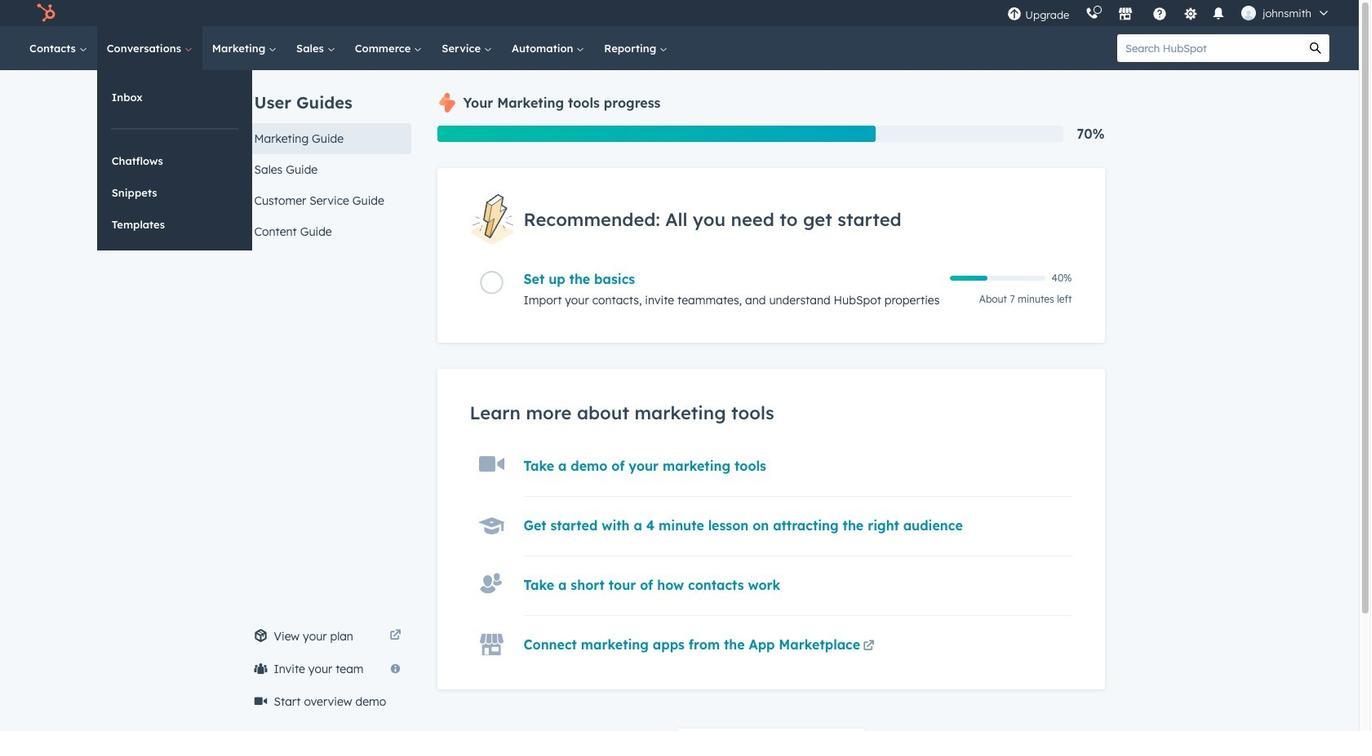 Task type: vqa. For each thing, say whether or not it's contained in the screenshot.
2nd 'John'
no



Task type: locate. For each thing, give the bounding box(es) containing it.
link opens in a new window image
[[390, 627, 401, 646], [863, 641, 875, 653]]

link opens in a new window image
[[390, 630, 401, 642], [863, 638, 875, 657]]

0 horizontal spatial link opens in a new window image
[[390, 630, 401, 642]]

progress bar
[[437, 126, 876, 142]]

Search HubSpot search field
[[1117, 34, 1302, 62]]

[object object] complete progress bar
[[950, 276, 988, 281]]

menu
[[999, 0, 1339, 26]]

marketplaces image
[[1119, 7, 1133, 22]]



Task type: describe. For each thing, give the bounding box(es) containing it.
1 horizontal spatial link opens in a new window image
[[863, 641, 875, 653]]

user guides element
[[244, 70, 411, 247]]

1 horizontal spatial link opens in a new window image
[[863, 638, 875, 657]]

john smith image
[[1242, 6, 1256, 20]]

0 horizontal spatial link opens in a new window image
[[390, 627, 401, 646]]

conversations menu
[[97, 70, 252, 251]]



